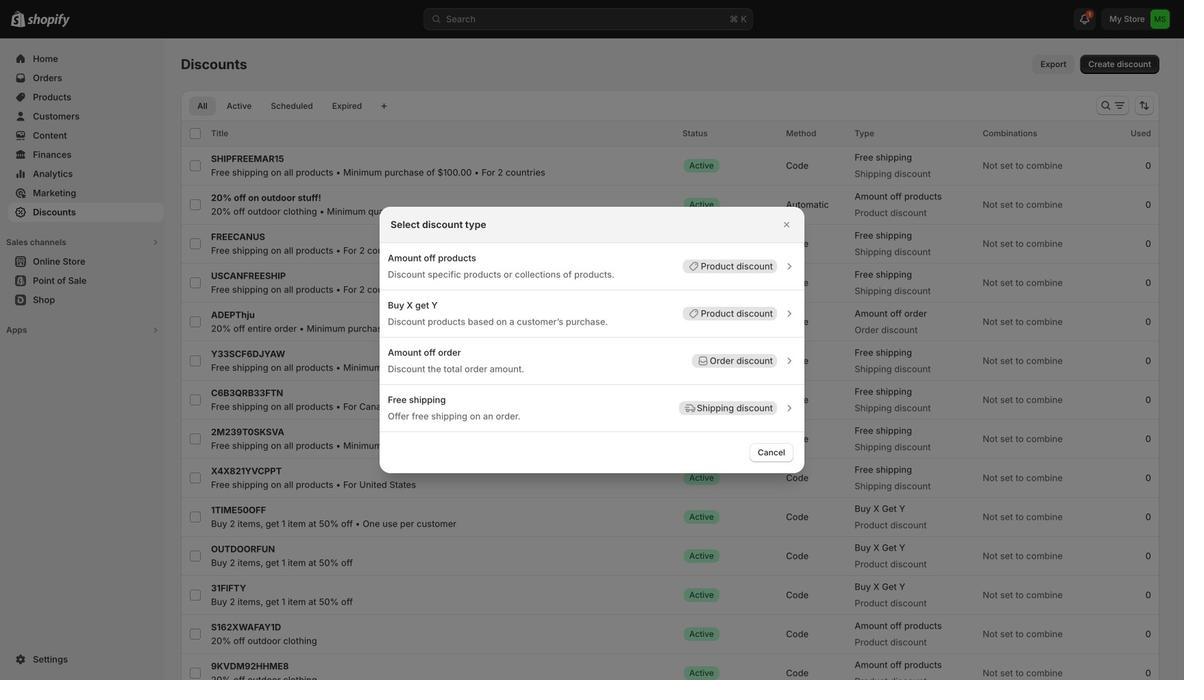 Task type: vqa. For each thing, say whether or not it's contained in the screenshot.
My Store Image
no



Task type: describe. For each thing, give the bounding box(es) containing it.
shopify image
[[27, 14, 70, 27]]



Task type: locate. For each thing, give the bounding box(es) containing it.
dialog
[[0, 207, 1184, 474]]

tab list
[[186, 96, 373, 116]]



